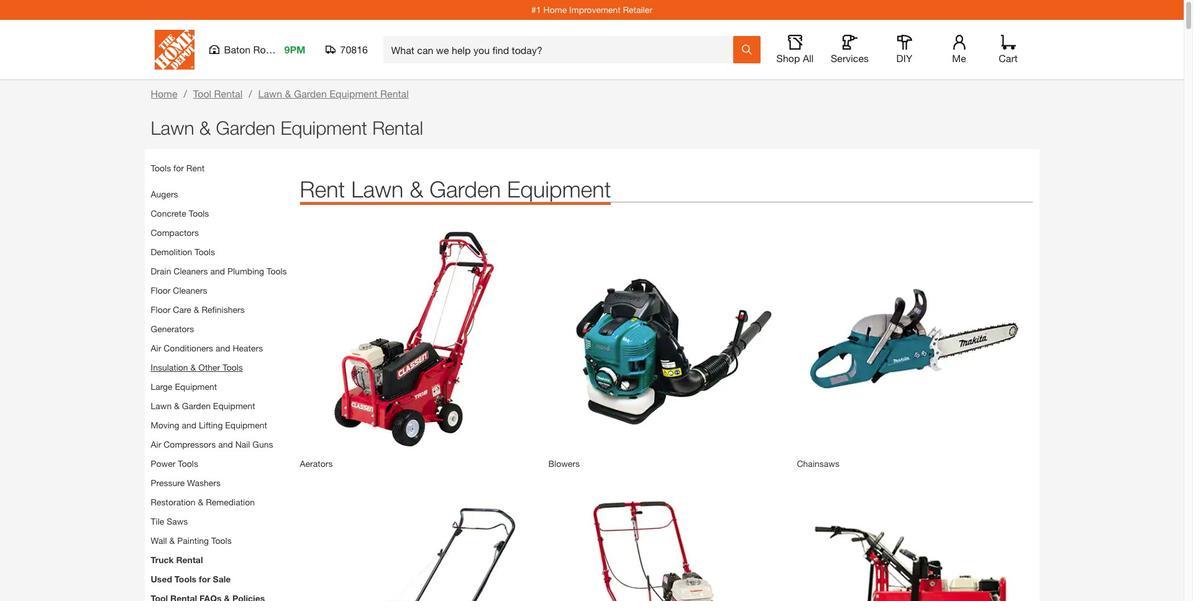 Task type: vqa. For each thing, say whether or not it's contained in the screenshot.
"Air Conditioners and Heaters" link
yes



Task type: describe. For each thing, give the bounding box(es) containing it.
#1 home improvement retailer
[[532, 4, 653, 15]]

floor care & refinishers
[[151, 305, 245, 315]]

other
[[198, 362, 220, 373]]

generators link
[[151, 324, 194, 335]]

used tools for sale
[[151, 575, 231, 585]]

wall & painting tools link
[[151, 536, 232, 547]]

tile saws
[[151, 517, 188, 527]]

floor cleaners
[[151, 285, 207, 296]]

care
[[173, 305, 191, 315]]

augers
[[151, 189, 178, 200]]

services
[[831, 52, 869, 64]]

me
[[953, 52, 967, 64]]

lawn & garden equipment rental link
[[258, 88, 409, 99]]

air for air conditioners and heaters
[[151, 343, 161, 354]]

tools up the drain cleaners and plumbing tools
[[195, 247, 215, 257]]

0 horizontal spatial rent
[[186, 163, 205, 173]]

generators
[[151, 324, 194, 335]]

insulation & other tools
[[151, 362, 243, 373]]

saws
[[167, 517, 188, 527]]

floor for floor care & refinishers
[[151, 305, 171, 315]]

What can we help you find today? search field
[[391, 37, 733, 63]]

truck rental
[[151, 555, 203, 566]]

services button
[[830, 35, 870, 65]]

tools right plumbing
[[267, 266, 287, 277]]

1 horizontal spatial rent
[[300, 176, 345, 203]]

heaters
[[233, 343, 263, 354]]

air compressors and nail guns link
[[151, 440, 273, 450]]

air for air compressors and nail guns
[[151, 440, 161, 450]]

70816 button
[[325, 44, 368, 56]]

1 vertical spatial lawn & garden equipment rental
[[151, 117, 423, 139]]

used
[[151, 575, 172, 585]]

all
[[803, 52, 814, 64]]

compactors link
[[151, 228, 199, 238]]

baton rouge 9pm
[[224, 44, 306, 55]]

tools for rent
[[151, 163, 205, 173]]

aerators
[[300, 459, 333, 469]]

tile saws link
[[151, 517, 188, 527]]

refinishers
[[202, 305, 245, 315]]

1 vertical spatial home
[[151, 88, 178, 99]]

tool rental
[[193, 88, 243, 99]]

tools right the other
[[223, 362, 243, 373]]

insulation & other tools link
[[151, 362, 243, 373]]

lifting
[[199, 420, 223, 431]]

moving
[[151, 420, 179, 431]]

rent lawn & garden equipment
[[300, 176, 611, 203]]

baton
[[224, 44, 251, 55]]

air compressors and nail guns
[[151, 440, 273, 450]]

#1
[[532, 4, 541, 15]]

70816
[[340, 44, 368, 55]]

remediation
[[206, 497, 255, 508]]

cart
[[999, 52, 1018, 64]]

cart link
[[995, 35, 1022, 65]]

large
[[151, 382, 173, 392]]

tools up augers link
[[151, 163, 171, 173]]

tools down truck rental link
[[175, 575, 197, 585]]

blowers
[[549, 459, 580, 469]]

floor cleaners link
[[151, 285, 207, 296]]

tile
[[151, 517, 164, 527]]

the home depot logo image
[[155, 30, 194, 70]]

concrete
[[151, 208, 186, 219]]

floor care & refinishers link
[[151, 305, 245, 315]]

retailer
[[623, 4, 653, 15]]

painting
[[177, 536, 209, 547]]

and for cleaners
[[210, 266, 225, 277]]

1 vertical spatial for
[[199, 575, 211, 585]]

blowers image
[[549, 221, 785, 458]]

rouge
[[253, 44, 283, 55]]

power
[[151, 459, 176, 469]]

pressure washers
[[151, 478, 221, 489]]

restoration & remediation
[[151, 497, 255, 508]]

guns
[[253, 440, 273, 450]]

tool rental link
[[193, 88, 243, 99]]

home link
[[151, 88, 178, 99]]



Task type: locate. For each thing, give the bounding box(es) containing it.
0 vertical spatial home
[[544, 4, 567, 15]]

drain
[[151, 266, 171, 277]]

sale
[[213, 575, 231, 585]]

home left tool
[[151, 88, 178, 99]]

plumbing
[[228, 266, 264, 277]]

lawn & garden equipment rental
[[258, 88, 409, 99], [151, 117, 423, 139]]

tool
[[193, 88, 211, 99]]

2 floor from the top
[[151, 305, 171, 315]]

lawn conditioning tools image
[[549, 483, 785, 602]]

and for compressors
[[218, 440, 233, 450]]

large equipment link
[[151, 382, 217, 392]]

1 vertical spatial cleaners
[[173, 285, 207, 296]]

aerators link
[[300, 459, 333, 469]]

compactors
[[151, 228, 199, 238]]

floor left care
[[151, 305, 171, 315]]

2 air from the top
[[151, 440, 161, 450]]

home right #1
[[544, 4, 567, 15]]

augers link
[[151, 189, 178, 200]]

air conditioners and heaters link
[[151, 343, 263, 354]]

1 air from the top
[[151, 343, 161, 354]]

tools down compressors
[[178, 459, 198, 469]]

air
[[151, 343, 161, 354], [151, 440, 161, 450]]

insulation
[[151, 362, 188, 373]]

large equipment
[[151, 382, 217, 392]]

1 vertical spatial rent
[[300, 176, 345, 203]]

lawn & garden equipment
[[151, 401, 255, 412]]

pressure
[[151, 478, 185, 489]]

1 floor from the top
[[151, 285, 171, 296]]

wall
[[151, 536, 167, 547]]

air conditioners and heaters
[[151, 343, 263, 354]]

tools right concrete
[[189, 208, 209, 219]]

for left the sale
[[199, 575, 211, 585]]

for up augers link
[[174, 163, 184, 173]]

0 vertical spatial for
[[174, 163, 184, 173]]

1 vertical spatial air
[[151, 440, 161, 450]]

cleaners down demolition tools at the top left
[[174, 266, 208, 277]]

moving and lifting equipment
[[151, 420, 267, 431]]

1 vertical spatial floor
[[151, 305, 171, 315]]

tools right painting
[[211, 536, 232, 547]]

concrete tools link
[[151, 208, 209, 219]]

lawn & garden equipment link
[[151, 401, 255, 412]]

1 horizontal spatial for
[[199, 575, 211, 585]]

demolition tools
[[151, 247, 215, 257]]

and up the other
[[216, 343, 230, 354]]

rent
[[186, 163, 205, 173], [300, 176, 345, 203]]

cleaners
[[174, 266, 208, 277], [173, 285, 207, 296]]

floor down the drain
[[151, 285, 171, 296]]

aerators image
[[300, 221, 536, 458]]

1 horizontal spatial home
[[544, 4, 567, 15]]

restoration
[[151, 497, 196, 508]]

nail
[[235, 440, 250, 450]]

truck rental link
[[151, 555, 203, 566]]

lawn & garden equipment rental down lawn & garden equipment rental link
[[151, 117, 423, 139]]

0 vertical spatial cleaners
[[174, 266, 208, 277]]

9pm
[[284, 44, 306, 55]]

lawn mowers image
[[300, 483, 536, 602]]

moving and lifting equipment link
[[151, 420, 267, 431]]

chainsaws
[[797, 459, 840, 469]]

power tools link
[[151, 459, 198, 469]]

0 vertical spatial lawn & garden equipment rental
[[258, 88, 409, 99]]

drain cleaners and plumbing tools
[[151, 266, 287, 277]]

conditioners
[[164, 343, 213, 354]]

washers
[[187, 478, 221, 489]]

chainsaws link
[[797, 459, 840, 469]]

rental
[[214, 88, 243, 99], [381, 88, 409, 99], [373, 117, 423, 139], [176, 555, 203, 566]]

wall & painting tools
[[151, 536, 232, 547]]

improvement
[[570, 4, 621, 15]]

and
[[210, 266, 225, 277], [216, 343, 230, 354], [182, 420, 197, 431], [218, 440, 233, 450]]

truck
[[151, 555, 174, 566]]

cleaners for drain
[[174, 266, 208, 277]]

floor for floor cleaners
[[151, 285, 171, 296]]

lawn
[[258, 88, 282, 99], [151, 117, 194, 139], [351, 176, 404, 203], [151, 401, 172, 412]]

equipment
[[330, 88, 378, 99], [281, 117, 367, 139], [507, 176, 611, 203], [175, 382, 217, 392], [213, 401, 255, 412], [225, 420, 267, 431]]

diy button
[[885, 35, 925, 65]]

for
[[174, 163, 184, 173], [199, 575, 211, 585]]

sod cutters image
[[797, 483, 1034, 602]]

air up power in the left of the page
[[151, 440, 161, 450]]

blowers link
[[549, 459, 580, 469]]

pressure washers link
[[151, 478, 221, 489]]

chainsaws image
[[797, 221, 1034, 458]]

shop all
[[777, 52, 814, 64]]

air up insulation
[[151, 343, 161, 354]]

lawn & garden equipment rental down '70816' button
[[258, 88, 409, 99]]

compressors
[[164, 440, 216, 450]]

cleaners for floor
[[173, 285, 207, 296]]

and left "nail"
[[218, 440, 233, 450]]

&
[[285, 88, 291, 99], [199, 117, 211, 139], [410, 176, 424, 203], [194, 305, 199, 315], [191, 362, 196, 373], [174, 401, 180, 412], [198, 497, 204, 508], [169, 536, 175, 547]]

demolition tools link
[[151, 247, 215, 257]]

0 vertical spatial rent
[[186, 163, 205, 173]]

shop
[[777, 52, 801, 64]]

used tools for sale link
[[151, 575, 231, 585]]

floor
[[151, 285, 171, 296], [151, 305, 171, 315]]

tools
[[151, 163, 171, 173], [189, 208, 209, 219], [195, 247, 215, 257], [267, 266, 287, 277], [223, 362, 243, 373], [178, 459, 198, 469], [211, 536, 232, 547], [175, 575, 197, 585]]

0 vertical spatial air
[[151, 343, 161, 354]]

0 horizontal spatial home
[[151, 88, 178, 99]]

and up compressors
[[182, 420, 197, 431]]

drain cleaners and plumbing tools link
[[151, 266, 287, 277]]

me button
[[940, 35, 980, 65]]

0 vertical spatial floor
[[151, 285, 171, 296]]

0 horizontal spatial for
[[174, 163, 184, 173]]

demolition
[[151, 247, 192, 257]]

restoration & remediation link
[[151, 497, 255, 508]]

shop all button
[[776, 35, 815, 65]]

cleaners up the floor care & refinishers
[[173, 285, 207, 296]]

home
[[544, 4, 567, 15], [151, 88, 178, 99]]

and for conditioners
[[216, 343, 230, 354]]

diy
[[897, 52, 913, 64]]

and left plumbing
[[210, 266, 225, 277]]



